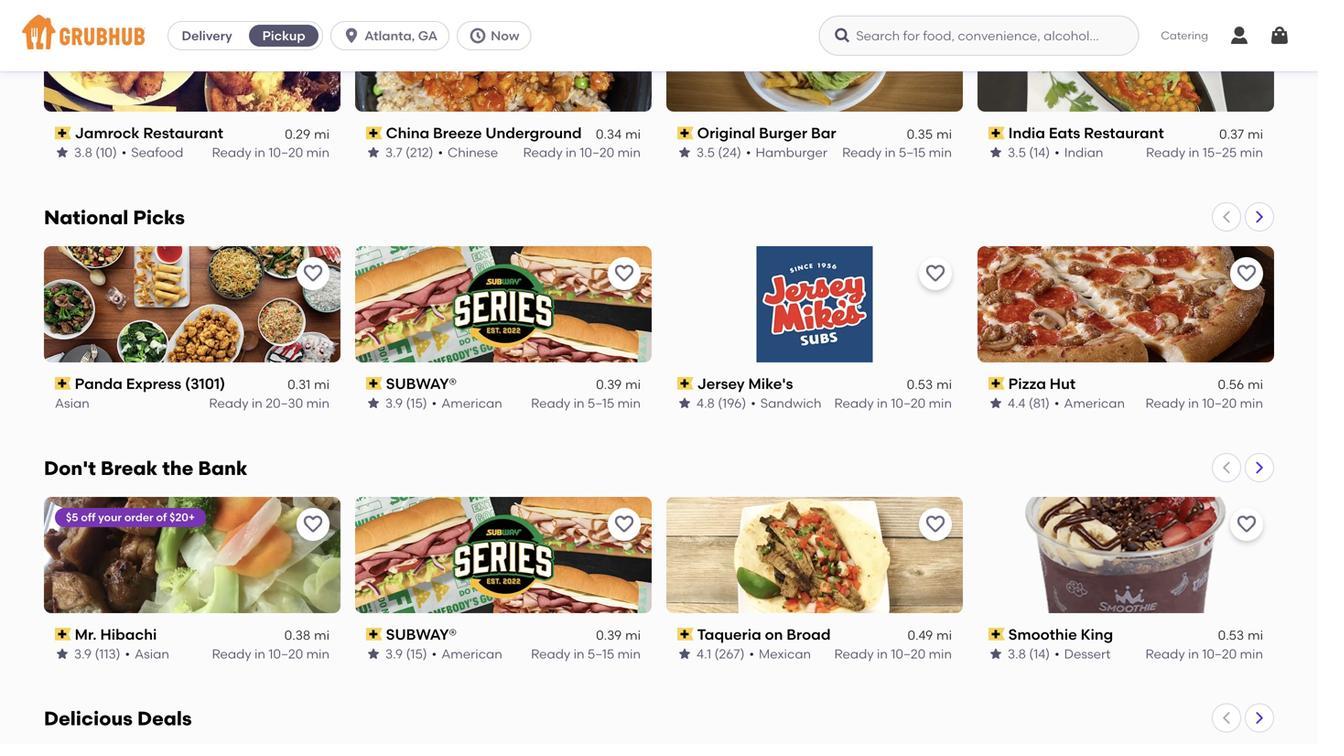 Task type: vqa. For each thing, say whether or not it's contained in the screenshot.


Task type: locate. For each thing, give the bounding box(es) containing it.
seafood
[[131, 145, 184, 160]]

4.1 (267)
[[697, 647, 745, 662]]

min
[[306, 145, 330, 160], [618, 145, 641, 160], [929, 145, 953, 160], [1241, 145, 1264, 160], [306, 396, 330, 411], [618, 396, 641, 411], [929, 396, 953, 411], [1241, 396, 1264, 411], [306, 647, 330, 662], [618, 647, 641, 662], [929, 647, 953, 662], [1241, 647, 1264, 662]]

0 horizontal spatial 3.5
[[697, 145, 715, 160]]

delicious
[[44, 708, 133, 731]]

0 vertical spatial off
[[1015, 9, 1030, 22]]

subscription pass image for jamrock
[[55, 127, 71, 139]]

save this restaurant image for burger
[[925, 12, 947, 34]]

svg image inside the now "button"
[[469, 27, 487, 45]]

(14)
[[1030, 145, 1051, 160], [1030, 647, 1051, 662]]

• for taqueria
[[750, 647, 755, 662]]

4.4
[[1008, 396, 1026, 411]]

1 vertical spatial your
[[98, 511, 122, 524]]

min for restaurant
[[306, 145, 330, 160]]

order for eats
[[1059, 9, 1088, 22]]

restaurant
[[143, 124, 224, 142], [1085, 124, 1165, 142]]

0 vertical spatial 5–15
[[899, 145, 926, 160]]

2 subway® from the top
[[386, 626, 457, 644]]

save this restaurant button
[[297, 6, 330, 39], [920, 6, 953, 39], [1231, 6, 1264, 39], [297, 257, 330, 290], [608, 257, 641, 290], [920, 257, 953, 290], [1231, 257, 1264, 290], [297, 508, 330, 541], [608, 508, 641, 541], [920, 508, 953, 541], [1231, 508, 1264, 541]]

min for eats
[[1241, 145, 1264, 160]]

4.4 (81)
[[1008, 396, 1050, 411]]

jamrock restaurant logo image
[[44, 0, 341, 112]]

(14) for india
[[1030, 145, 1051, 160]]

save this restaurant image for express
[[302, 263, 324, 285]]

1 vertical spatial caret right icon image
[[1253, 461, 1268, 475]]

star icon image for original
[[678, 145, 692, 160]]

3.5 left the (24)
[[697, 145, 715, 160]]

0 horizontal spatial order
[[124, 511, 154, 524]]

2 vertical spatial ready in 5–15 min
[[531, 647, 641, 662]]

ready for smoothie
[[1146, 647, 1186, 662]]

of
[[1090, 9, 1101, 22], [156, 511, 167, 524]]

1 vertical spatial order
[[124, 511, 154, 524]]

1 vertical spatial 3.9 (15)
[[386, 647, 427, 662]]

mr.
[[75, 626, 97, 644]]

0.53
[[907, 377, 933, 393], [1219, 628, 1245, 644]]

ready in 5–15 min
[[843, 145, 953, 160], [531, 396, 641, 411], [531, 647, 641, 662]]

subscription pass image left pizza
[[989, 378, 1005, 390]]

star icon image for taqueria
[[678, 647, 692, 662]]

10–20 for jamrock restaurant
[[269, 145, 303, 160]]

caret right icon image for delicious deals
[[1253, 711, 1268, 726]]

• for smoothie
[[1055, 647, 1060, 662]]

pizza hut
[[1009, 375, 1076, 393]]

2 caret left icon image from the top
[[1220, 461, 1235, 475]]

off for india
[[1015, 9, 1030, 22]]

0 vertical spatial (15)
[[406, 396, 427, 411]]

subscription pass image
[[55, 127, 71, 139], [678, 127, 694, 139], [366, 378, 383, 390], [678, 378, 694, 390], [366, 628, 383, 641], [989, 628, 1005, 641]]

0 horizontal spatial off
[[81, 511, 96, 524]]

save this restaurant image
[[302, 12, 324, 34], [925, 12, 947, 34], [1236, 12, 1258, 34], [302, 263, 324, 285], [925, 263, 947, 285], [614, 514, 636, 536], [925, 514, 947, 536]]

subscription pass image left china
[[366, 127, 383, 139]]

1 vertical spatial subway®
[[386, 626, 457, 644]]

• for pizza
[[1055, 396, 1060, 411]]

of left $20+
[[156, 511, 167, 524]]

mi for on
[[937, 628, 953, 644]]

1 vertical spatial caret left icon image
[[1220, 461, 1235, 475]]

your right the $5
[[98, 511, 122, 524]]

your
[[1032, 9, 1056, 22], [98, 511, 122, 524]]

2 subway® logo image from the top
[[355, 497, 652, 613]]

$15+
[[1104, 9, 1127, 22]]

0.39 mi
[[596, 377, 641, 393], [596, 628, 641, 644]]

0 vertical spatial subway®
[[386, 375, 457, 393]]

subscription pass image for india eats restaurant
[[989, 127, 1005, 139]]

1 horizontal spatial 0.53
[[1219, 628, 1245, 644]]

delivery button
[[169, 21, 246, 50]]

mi for breeze
[[626, 126, 641, 142]]

0 vertical spatial 0.39
[[596, 377, 622, 393]]

0.53 mi for jersey mike's
[[907, 377, 953, 393]]

subscription pass image left panda
[[55, 378, 71, 390]]

3 caret left icon image from the top
[[1220, 711, 1235, 726]]

3 caret right icon image from the top
[[1253, 711, 1268, 726]]

restaurant up indian
[[1085, 124, 1165, 142]]

1 vertical spatial 0.39
[[596, 628, 622, 644]]

subscription pass image
[[366, 127, 383, 139], [989, 127, 1005, 139], [55, 378, 71, 390], [989, 378, 1005, 390], [55, 628, 71, 641], [678, 628, 694, 641]]

0 vertical spatial (14)
[[1030, 145, 1051, 160]]

0 horizontal spatial your
[[98, 511, 122, 524]]

of left $15+
[[1090, 9, 1101, 22]]

1 horizontal spatial of
[[1090, 9, 1101, 22]]

3.9 (15)
[[386, 396, 427, 411], [386, 647, 427, 662]]

india eats restaurant
[[1009, 124, 1165, 142]]

mr. hibachi logo image
[[44, 497, 341, 613]]

indian
[[1065, 145, 1104, 160]]

save this restaurant image
[[614, 263, 636, 285], [1236, 263, 1258, 285], [302, 514, 324, 536], [1236, 514, 1258, 536]]

0.56 mi
[[1219, 377, 1264, 393]]

express
[[126, 375, 181, 393]]

ready for india
[[1147, 145, 1186, 160]]

1 horizontal spatial asian
[[135, 647, 169, 662]]

0.49 mi
[[908, 628, 953, 644]]

1 vertical spatial subway® logo image
[[355, 497, 652, 613]]

1 vertical spatial 5–15
[[588, 396, 615, 411]]

2 3.9 (15) from the top
[[386, 647, 427, 662]]

3.9 for break
[[386, 647, 403, 662]]

ready in 10–20 min
[[212, 145, 330, 160], [523, 145, 641, 160], [835, 396, 953, 411], [1146, 396, 1264, 411], [212, 647, 330, 662], [835, 647, 953, 662], [1146, 647, 1264, 662]]

order left $15+
[[1059, 9, 1088, 22]]

american for don't break the bank
[[442, 647, 503, 662]]

0.39 mi for national picks
[[596, 377, 641, 393]]

2 0.39 mi from the top
[[596, 628, 641, 644]]

0 vertical spatial 0.39 mi
[[596, 377, 641, 393]]

off right the $5
[[81, 511, 96, 524]]

0 vertical spatial 3.9 (15)
[[386, 396, 427, 411]]

1 0.39 from the top
[[596, 377, 622, 393]]

10–20 for smoothie king
[[1203, 647, 1238, 662]]

1 caret right icon image from the top
[[1253, 210, 1268, 224]]

subway® for don't break the bank
[[386, 626, 457, 644]]

taqueria on broad
[[698, 626, 831, 644]]

0.37
[[1220, 126, 1245, 142]]

0.49
[[908, 628, 933, 644]]

subscription pass image left jersey on the bottom right of page
[[678, 378, 694, 390]]

subway® logo image
[[355, 246, 652, 363], [355, 497, 652, 613]]

bar
[[811, 124, 837, 142]]

1 subway® from the top
[[386, 375, 457, 393]]

national
[[44, 206, 129, 229]]

deals
[[137, 708, 192, 731]]

hut
[[1050, 375, 1076, 393]]

5–15
[[899, 145, 926, 160], [588, 396, 615, 411], [588, 647, 615, 662]]

don't break the bank
[[44, 457, 248, 480]]

1 0.39 mi from the top
[[596, 377, 641, 393]]

0.37 mi
[[1220, 126, 1264, 142]]

off right $6
[[1015, 9, 1030, 22]]

2 (14) from the top
[[1030, 647, 1051, 662]]

0.38
[[285, 628, 311, 644]]

(24)
[[718, 145, 742, 160]]

0 horizontal spatial 3.8
[[74, 145, 92, 160]]

star icon image for smoothie
[[989, 647, 1004, 662]]

1 (14) from the top
[[1030, 145, 1051, 160]]

1 subway® logo image from the top
[[355, 246, 652, 363]]

0 vertical spatial 0.53 mi
[[907, 377, 953, 393]]

ready in 10–20 min for china breeze underground
[[523, 145, 641, 160]]

min for breeze
[[618, 145, 641, 160]]

(14) down 'smoothie'
[[1030, 647, 1051, 662]]

3.8 left (10)
[[74, 145, 92, 160]]

caret right icon image for don't break the bank
[[1253, 461, 1268, 475]]

(15)
[[406, 396, 427, 411], [406, 647, 427, 662]]

1 vertical spatial 0.53
[[1219, 628, 1245, 644]]

3.8 down 'smoothie'
[[1008, 647, 1027, 662]]

off
[[1015, 9, 1030, 22], [81, 511, 96, 524]]

0 vertical spatial order
[[1059, 9, 1088, 22]]

mi for hibachi
[[314, 628, 330, 644]]

caret right icon image
[[1253, 210, 1268, 224], [1253, 461, 1268, 475], [1253, 711, 1268, 726]]

1 horizontal spatial order
[[1059, 9, 1088, 22]]

1 horizontal spatial restaurant
[[1085, 124, 1165, 142]]

in for hut
[[1189, 396, 1200, 411]]

0 vertical spatial of
[[1090, 9, 1101, 22]]

2 vertical spatial caret right icon image
[[1253, 711, 1268, 726]]

your right $6
[[1032, 9, 1056, 22]]

1 (15) from the top
[[406, 396, 427, 411]]

2 0.39 from the top
[[596, 628, 622, 644]]

delicious deals
[[44, 708, 192, 731]]

1 vertical spatial ready in 5–15 min
[[531, 396, 641, 411]]

1 horizontal spatial your
[[1032, 9, 1056, 22]]

panda express (3101) logo image
[[44, 246, 341, 363]]

mi
[[314, 126, 330, 142], [626, 126, 641, 142], [937, 126, 953, 142], [1249, 126, 1264, 142], [314, 377, 330, 393], [626, 377, 641, 393], [937, 377, 953, 393], [1249, 377, 1264, 393], [314, 628, 330, 644], [626, 628, 641, 644], [937, 628, 953, 644], [1249, 628, 1264, 644]]

ready in 10–20 min for pizza hut
[[1146, 396, 1264, 411]]

2 vertical spatial 5–15
[[588, 647, 615, 662]]

order left $20+
[[124, 511, 154, 524]]

1 vertical spatial 3.8
[[1008, 647, 1027, 662]]

0 horizontal spatial 0.53
[[907, 377, 933, 393]]

0.39
[[596, 377, 622, 393], [596, 628, 622, 644]]

2 3.5 from the left
[[1008, 145, 1027, 160]]

asian
[[55, 396, 90, 411], [135, 647, 169, 662]]

• for china
[[438, 145, 443, 160]]

in for on
[[877, 647, 888, 662]]

1 vertical spatial 0.53 mi
[[1219, 628, 1264, 644]]

ready in 10–20 min for jamrock restaurant
[[212, 145, 330, 160]]

1 3.9 (15) from the top
[[386, 396, 427, 411]]

subscription pass image right 0.38 mi
[[366, 628, 383, 641]]

order for hibachi
[[124, 511, 154, 524]]

0 vertical spatial subway® logo image
[[355, 246, 652, 363]]

10–20 for mr. hibachi
[[269, 647, 303, 662]]

subscription pass image left jamrock
[[55, 127, 71, 139]]

in for burger
[[885, 145, 896, 160]]

(113)
[[95, 647, 120, 662]]

american
[[442, 396, 503, 411], [1065, 396, 1126, 411], [442, 647, 503, 662]]

subscription pass image left india
[[989, 127, 1005, 139]]

broad
[[787, 626, 831, 644]]

1 horizontal spatial 0.53 mi
[[1219, 628, 1264, 644]]

subscription pass image left original
[[678, 127, 694, 139]]

catering button
[[1149, 15, 1222, 57]]

• sandwich
[[751, 396, 822, 411]]

subscription pass image left taqueria
[[678, 628, 694, 641]]

3.8 for smoothie king
[[1008, 647, 1027, 662]]

subscription pass image left the mr.
[[55, 628, 71, 641]]

star icon image
[[55, 145, 70, 160], [366, 145, 381, 160], [678, 145, 692, 160], [989, 145, 1004, 160], [366, 396, 381, 411], [678, 396, 692, 411], [989, 396, 1004, 411], [55, 647, 70, 662], [366, 647, 381, 662], [678, 647, 692, 662], [989, 647, 1004, 662]]

taqueria
[[698, 626, 762, 644]]

in
[[255, 145, 266, 160], [566, 145, 577, 160], [885, 145, 896, 160], [1189, 145, 1200, 160], [252, 396, 263, 411], [574, 396, 585, 411], [877, 396, 888, 411], [1189, 396, 1200, 411], [255, 647, 266, 662], [574, 647, 585, 662], [877, 647, 888, 662], [1189, 647, 1200, 662]]

subway® logo image for national picks
[[355, 246, 652, 363]]

1 3.5 from the left
[[697, 145, 715, 160]]

1 vertical spatial (15)
[[406, 647, 427, 662]]

asian down panda
[[55, 396, 90, 411]]

3.8 for jamrock restaurant
[[74, 145, 92, 160]]

taqueria on broad logo image
[[667, 497, 964, 613]]

3.5 down india
[[1008, 145, 1027, 160]]

breeze
[[433, 124, 482, 142]]

in for hibachi
[[255, 647, 266, 662]]

jersey mike's logo image
[[757, 246, 873, 363]]

3.8 (14)
[[1008, 647, 1051, 662]]

ready in 10–20 min for mr. hibachi
[[212, 647, 330, 662]]

restaurant up seafood
[[143, 124, 224, 142]]

• for jersey
[[751, 396, 756, 411]]

ready in 10–20 min for taqueria on broad
[[835, 647, 953, 662]]

0 vertical spatial caret right icon image
[[1253, 210, 1268, 224]]

0 vertical spatial your
[[1032, 9, 1056, 22]]

pizza
[[1009, 375, 1047, 393]]

0 vertical spatial 3.8
[[74, 145, 92, 160]]

mexican
[[759, 647, 812, 662]]

0.53 mi
[[907, 377, 953, 393], [1219, 628, 1264, 644]]

•
[[122, 145, 127, 160], [438, 145, 443, 160], [746, 145, 751, 160], [1055, 145, 1060, 160], [432, 396, 437, 411], [751, 396, 756, 411], [1055, 396, 1060, 411], [125, 647, 130, 662], [432, 647, 437, 662], [750, 647, 755, 662], [1055, 647, 1060, 662]]

0 vertical spatial caret left icon image
[[1220, 210, 1235, 224]]

1 horizontal spatial 3.8
[[1008, 647, 1027, 662]]

3.5 (24)
[[697, 145, 742, 160]]

(14) down india
[[1030, 145, 1051, 160]]

caret left icon image
[[1220, 210, 1235, 224], [1220, 461, 1235, 475], [1220, 711, 1235, 726]]

0 horizontal spatial restaurant
[[143, 124, 224, 142]]

0.39 mi for don't break the bank
[[596, 628, 641, 644]]

1 vertical spatial (14)
[[1030, 647, 1051, 662]]

min for hut
[[1241, 396, 1264, 411]]

0 horizontal spatial 0.53 mi
[[907, 377, 953, 393]]

0 horizontal spatial of
[[156, 511, 167, 524]]

mi for hut
[[1249, 377, 1264, 393]]

(15) for don't break the bank
[[406, 647, 427, 662]]

ready in 10–20 min for jersey mike's
[[835, 396, 953, 411]]

subway® logo image for don't break the bank
[[355, 497, 652, 613]]

2 vertical spatial caret left icon image
[[1220, 711, 1235, 726]]

of for hibachi
[[156, 511, 167, 524]]

subscription pass image for taqueria on broad
[[678, 628, 694, 641]]

mi for king
[[1249, 628, 1264, 644]]

subway®
[[386, 375, 457, 393], [386, 626, 457, 644]]

1 horizontal spatial off
[[1015, 9, 1030, 22]]

2 (15) from the top
[[406, 647, 427, 662]]

the
[[162, 457, 194, 480]]

1 vertical spatial 0.39 mi
[[596, 628, 641, 644]]

1 vertical spatial off
[[81, 511, 96, 524]]

ready for pizza
[[1146, 396, 1186, 411]]

asian down hibachi
[[135, 647, 169, 662]]

3.8
[[74, 145, 92, 160], [1008, 647, 1027, 662]]

$6 off your order of $15+
[[1000, 9, 1127, 22]]

(196)
[[718, 396, 747, 411]]

hibachi
[[100, 626, 157, 644]]

1 horizontal spatial 3.5
[[1008, 145, 1027, 160]]

ready in 10–20 min for smoothie king
[[1146, 647, 1264, 662]]

mi for eats
[[1249, 126, 1264, 142]]

main navigation navigation
[[0, 0, 1319, 71]]

min for mike's
[[929, 396, 953, 411]]

0 vertical spatial 0.53
[[907, 377, 933, 393]]

0.34 mi
[[596, 126, 641, 142]]

svg image
[[1229, 25, 1251, 47], [1269, 25, 1291, 47], [343, 27, 361, 45], [469, 27, 487, 45], [834, 27, 852, 45]]

• for india
[[1055, 145, 1060, 160]]

star icon image for jamrock
[[55, 145, 70, 160]]

1 vertical spatial of
[[156, 511, 167, 524]]

your for hibachi
[[98, 511, 122, 524]]

original burger bar logo image
[[667, 0, 964, 112]]

save this restaurant image for smoothie king
[[1236, 514, 1258, 536]]

subscription pass image for jersey
[[678, 378, 694, 390]]

china breeze underground logo image
[[355, 0, 652, 112]]

1 caret left icon image from the top
[[1220, 210, 1235, 224]]

subscription pass image left 'smoothie'
[[989, 628, 1005, 641]]

(3101)
[[185, 375, 225, 393]]

min for burger
[[929, 145, 953, 160]]

2 caret right icon image from the top
[[1253, 461, 1268, 475]]

caret right icon image for national picks
[[1253, 210, 1268, 224]]

0 vertical spatial asian
[[55, 396, 90, 411]]

hamburger
[[756, 145, 828, 160]]

china breeze underground
[[386, 124, 582, 142]]

your for eats
[[1032, 9, 1056, 22]]



Task type: describe. For each thing, give the bounding box(es) containing it.
5–15 for national picks
[[588, 396, 615, 411]]

jamrock restaurant
[[75, 124, 224, 142]]

min for hibachi
[[306, 647, 330, 662]]

• indian
[[1055, 145, 1104, 160]]

1 vertical spatial asian
[[135, 647, 169, 662]]

ready for mr.
[[212, 647, 252, 662]]

smoothie
[[1009, 626, 1078, 644]]

picks
[[133, 206, 185, 229]]

3.7
[[386, 145, 403, 160]]

mi for mike's
[[937, 377, 953, 393]]

subway® for national picks
[[386, 375, 457, 393]]

5–15 for don't break the bank
[[588, 647, 615, 662]]

3.9 (113)
[[74, 647, 120, 662]]

original burger bar
[[698, 124, 837, 142]]

10–20 for pizza hut
[[1203, 396, 1238, 411]]

ready for original
[[843, 145, 882, 160]]

• mexican
[[750, 647, 812, 662]]

subscription pass image for panda express (3101)
[[55, 378, 71, 390]]

dessert
[[1065, 647, 1111, 662]]

mike's
[[749, 375, 794, 393]]

don't
[[44, 457, 96, 480]]

0 horizontal spatial asian
[[55, 396, 90, 411]]

star icon image for pizza
[[989, 396, 1004, 411]]

3.5 for original burger bar
[[697, 145, 715, 160]]

save this restaurant image for pizza hut
[[1236, 263, 1258, 285]]

on
[[765, 626, 784, 644]]

in for mike's
[[877, 396, 888, 411]]

0.53 for mike's
[[907, 377, 933, 393]]

delivery
[[182, 28, 232, 44]]

• seafood
[[122, 145, 184, 160]]

10–20 for taqueria on broad
[[891, 647, 926, 662]]

underground
[[486, 124, 582, 142]]

• chinese
[[438, 145, 498, 160]]

break
[[101, 457, 158, 480]]

$5
[[66, 511, 78, 524]]

0.39 for don't break the bank
[[596, 628, 622, 644]]

star icon image for india
[[989, 145, 1004, 160]]

$20+
[[170, 511, 195, 524]]

2 restaurant from the left
[[1085, 124, 1165, 142]]

american for national picks
[[442, 396, 503, 411]]

jersey mike's
[[698, 375, 794, 393]]

$5 off your order of $20+
[[66, 511, 195, 524]]

ready for jersey
[[835, 396, 874, 411]]

pickup
[[263, 28, 306, 44]]

3.7 (212)
[[386, 145, 434, 160]]

0 vertical spatial ready in 5–15 min
[[843, 145, 953, 160]]

smoothie king logo image
[[978, 497, 1275, 613]]

ready for taqueria
[[835, 647, 874, 662]]

sandwich
[[761, 396, 822, 411]]

subscription pass image right 0.31 mi
[[366, 378, 383, 390]]

4.1
[[697, 647, 712, 662]]

0.56
[[1219, 377, 1245, 393]]

smoothie king
[[1009, 626, 1114, 644]]

0.39 for national picks
[[596, 377, 622, 393]]

0.31 mi
[[288, 377, 330, 393]]

pickup button
[[246, 21, 323, 50]]

ready in 20–30 min
[[209, 396, 330, 411]]

subscription pass image for smoothie
[[989, 628, 1005, 641]]

4.8 (196)
[[697, 396, 747, 411]]

original
[[698, 124, 756, 142]]

mi for express
[[314, 377, 330, 393]]

ready for panda
[[209, 396, 249, 411]]

in for express
[[252, 396, 263, 411]]

0.34
[[596, 126, 622, 142]]

• dessert
[[1055, 647, 1111, 662]]

subscription pass image for pizza hut
[[989, 378, 1005, 390]]

0.35 mi
[[907, 126, 953, 142]]

eats
[[1049, 124, 1081, 142]]

atlanta, ga button
[[331, 21, 457, 50]]

(14) for smoothie
[[1030, 647, 1051, 662]]

• hamburger
[[746, 145, 828, 160]]

(212)
[[406, 145, 434, 160]]

0.35
[[907, 126, 933, 142]]

bank
[[198, 457, 248, 480]]

off for mr.
[[81, 511, 96, 524]]

caret left icon image for delicious deals
[[1220, 711, 1235, 726]]

• for mr.
[[125, 647, 130, 662]]

in for eats
[[1189, 145, 1200, 160]]

jamrock
[[75, 124, 140, 142]]

10–20 for china breeze underground
[[580, 145, 615, 160]]

in for king
[[1189, 647, 1200, 662]]

ready in 5–15 min for don't break the bank
[[531, 647, 641, 662]]

0.29
[[285, 126, 311, 142]]

0.29 mi
[[285, 126, 330, 142]]

caret left icon image for don't break the bank
[[1220, 461, 1235, 475]]

in for restaurant
[[255, 145, 266, 160]]

india eats restaurant logo image
[[978, 0, 1275, 112]]

0.38 mi
[[285, 628, 330, 644]]

star icon image for china
[[366, 145, 381, 160]]

save this restaurant image for mike's
[[925, 263, 947, 285]]

(10)
[[95, 145, 117, 160]]

Search for food, convenience, alcohol... search field
[[819, 16, 1140, 56]]

save this restaurant image for restaurant
[[302, 12, 324, 34]]

subscription pass image for china breeze underground
[[366, 127, 383, 139]]

atlanta,
[[365, 28, 415, 44]]

mi for restaurant
[[314, 126, 330, 142]]

3.8 (10)
[[74, 145, 117, 160]]

• american for don't break the bank
[[432, 647, 503, 662]]

pizza hut logo image
[[978, 246, 1275, 363]]

20–30
[[266, 396, 303, 411]]

min for king
[[1241, 647, 1264, 662]]

panda
[[75, 375, 123, 393]]

mi for burger
[[937, 126, 953, 142]]

0.31
[[288, 377, 311, 393]]

now button
[[457, 21, 539, 50]]

3.9 (15) for national picks
[[386, 396, 427, 411]]

atlanta, ga
[[365, 28, 438, 44]]

save this restaurant image for on
[[925, 514, 947, 536]]

subscription pass image for mr. hibachi
[[55, 628, 71, 641]]

15–25
[[1203, 145, 1238, 160]]

min for on
[[929, 647, 953, 662]]

ready in 5–15 min for national picks
[[531, 396, 641, 411]]

• for jamrock
[[122, 145, 127, 160]]

(267)
[[715, 647, 745, 662]]

india
[[1009, 124, 1046, 142]]

ready in 15–25 min
[[1147, 145, 1264, 160]]

• for original
[[746, 145, 751, 160]]

jersey
[[698, 375, 745, 393]]

catering
[[1162, 29, 1209, 42]]

3.5 (14)
[[1008, 145, 1051, 160]]

burger
[[759, 124, 808, 142]]

in for breeze
[[566, 145, 577, 160]]

chinese
[[448, 145, 498, 160]]

ready for jamrock
[[212, 145, 252, 160]]

3.9 for picks
[[386, 396, 403, 411]]

national picks
[[44, 206, 185, 229]]

star icon image for mr.
[[55, 647, 70, 662]]

svg image inside atlanta, ga button
[[343, 27, 361, 45]]

4.8
[[697, 396, 715, 411]]

1 restaurant from the left
[[143, 124, 224, 142]]

mr. hibachi
[[75, 626, 157, 644]]

0.53 mi for smoothie king
[[1219, 628, 1264, 644]]

panda express (3101)
[[75, 375, 225, 393]]

ga
[[418, 28, 438, 44]]

star icon image for jersey
[[678, 396, 692, 411]]

king
[[1081, 626, 1114, 644]]

china
[[386, 124, 430, 142]]

(81)
[[1029, 396, 1050, 411]]



